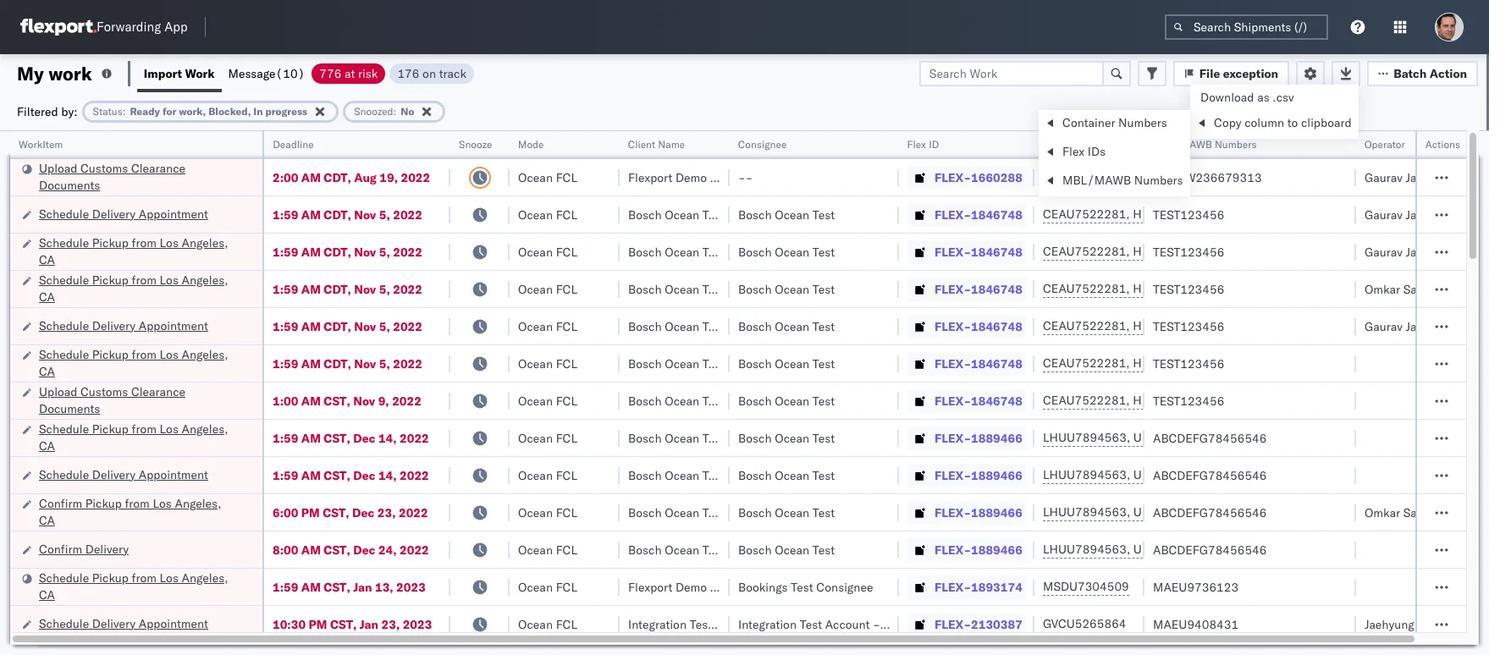Task type: vqa. For each thing, say whether or not it's contained in the screenshot.
Services
no



Task type: locate. For each thing, give the bounding box(es) containing it.
customs
[[80, 160, 128, 176], [80, 384, 128, 399]]

flex inside list box
[[1062, 144, 1085, 159]]

2 abcdefg78456546 from the top
[[1153, 468, 1267, 483]]

1 vertical spatial 1:59 am cst, dec 14, 2022
[[273, 468, 429, 483]]

3 fcl from the top
[[556, 244, 577, 259]]

5 flex- from the top
[[935, 319, 971, 334]]

cst, down 1:00 am cst, nov 9, 2022
[[324, 430, 350, 446]]

pickup for 3rd schedule pickup from los angeles, ca 'button' from the top
[[92, 347, 129, 362]]

0 vertical spatial demo
[[676, 170, 707, 185]]

hlxu6269489, for upload customs clearance documents button corresponding to 1:00 am cst, nov 9, 2022
[[1133, 393, 1220, 408]]

0 vertical spatial omkar savant
[[1365, 281, 1440, 297]]

schedule pickup from los angeles, ca button
[[39, 234, 240, 270], [39, 271, 240, 307], [39, 346, 240, 381], [39, 420, 240, 456], [39, 569, 240, 605]]

los
[[160, 235, 179, 250], [160, 272, 179, 287], [160, 347, 179, 362], [160, 421, 179, 436], [153, 496, 172, 511], [160, 570, 179, 585]]

gaurav for schedule delivery appointment
[[1365, 319, 1403, 334]]

1 vertical spatial upload customs clearance documents
[[39, 384, 185, 416]]

1 uetu5238478 from the top
[[1133, 430, 1216, 445]]

2 ca from the top
[[39, 289, 55, 304]]

4 schedule pickup from los angeles, ca button from the top
[[39, 420, 240, 456]]

mbl/mawb numbers button
[[1145, 135, 1339, 152]]

ca
[[39, 252, 55, 267], [39, 289, 55, 304], [39, 364, 55, 379], [39, 438, 55, 453], [39, 513, 55, 528], [39, 587, 55, 602]]

by:
[[61, 104, 78, 119]]

customs for 1:00 am cst, nov 9, 2022
[[80, 384, 128, 399]]

1 abcdefg78456546 from the top
[[1153, 430, 1267, 446]]

14,
[[378, 430, 397, 446], [378, 468, 397, 483]]

id
[[929, 138, 939, 151]]

1 vertical spatial upload customs clearance documents button
[[39, 383, 240, 419]]

upload customs clearance documents link for 2:00 am cdt, aug 19, 2022
[[39, 160, 240, 193]]

3 ca from the top
[[39, 364, 55, 379]]

angeles, inside confirm pickup from los angeles, ca
[[175, 496, 221, 511]]

0 vertical spatial omkar
[[1365, 281, 1400, 297]]

flexport demo consignee for bookings
[[628, 579, 767, 595]]

jan
[[353, 579, 372, 595], [360, 617, 378, 632]]

1 vertical spatial mbl/mawb
[[1062, 173, 1131, 188]]

from
[[132, 235, 156, 250], [132, 272, 156, 287], [132, 347, 156, 362], [132, 421, 156, 436], [125, 496, 150, 511], [132, 570, 156, 585]]

6 ceau7522281, from the top
[[1043, 393, 1130, 408]]

0 vertical spatial 14,
[[378, 430, 397, 446]]

3 jawla from the top
[[1406, 244, 1435, 259]]

gaurav
[[1365, 170, 1403, 185], [1365, 207, 1403, 222], [1365, 244, 1403, 259], [1365, 319, 1403, 334]]

flex ids
[[1062, 144, 1106, 159]]

1 horizontal spatial mbl/mawb
[[1153, 138, 1212, 151]]

1 vertical spatial savant
[[1403, 505, 1440, 520]]

0 vertical spatial upload customs clearance documents button
[[39, 160, 240, 195]]

schedule delivery appointment link for 10:30 pm cst, jan 23, 2023
[[39, 615, 208, 632]]

uetu5238478 for schedule pickup from los angeles, ca
[[1133, 430, 1216, 445]]

3 uetu5238478 from the top
[[1133, 505, 1216, 520]]

1 vertical spatial documents
[[39, 401, 100, 416]]

14, up 6:00 pm cst, dec 23, 2022
[[378, 468, 397, 483]]

mbl/mawb down ids
[[1062, 173, 1131, 188]]

1 1:59 am cst, dec 14, 2022 from the top
[[273, 430, 429, 446]]

flex-
[[935, 170, 971, 185], [935, 207, 971, 222], [935, 244, 971, 259], [935, 281, 971, 297], [935, 319, 971, 334], [935, 356, 971, 371], [935, 393, 971, 408], [935, 430, 971, 446], [935, 468, 971, 483], [935, 505, 971, 520], [935, 542, 971, 557], [935, 579, 971, 595], [935, 617, 971, 632]]

list box
[[1190, 85, 1358, 139], [1039, 110, 1190, 196]]

snoozed
[[354, 105, 393, 117]]

0 vertical spatial upload customs clearance documents
[[39, 160, 185, 193]]

hlxu6269489,
[[1133, 207, 1220, 222], [1133, 244, 1220, 259], [1133, 281, 1220, 296], [1133, 318, 1220, 334], [1133, 356, 1220, 371], [1133, 393, 1220, 408]]

7 schedule from the top
[[39, 467, 89, 482]]

7 ocean fcl from the top
[[518, 393, 577, 408]]

5 hlxu6269489, from the top
[[1133, 356, 1220, 371]]

3 schedule delivery appointment button from the top
[[39, 466, 208, 485]]

resize handle column header
[[242, 131, 262, 655], [430, 131, 450, 655], [489, 131, 510, 655], [599, 131, 620, 655], [709, 131, 730, 655], [879, 131, 899, 655], [1014, 131, 1034, 655], [1124, 131, 1145, 655], [1336, 131, 1356, 655], [1446, 131, 1466, 655], [1446, 131, 1466, 655]]

2 customs from the top
[[80, 384, 128, 399]]

pm right 6:00 at the left bottom of the page
[[301, 505, 320, 520]]

from inside confirm pickup from los angeles, ca
[[125, 496, 150, 511]]

resize handle column header for consignee
[[879, 131, 899, 655]]

5 schedule pickup from los angeles, ca link from the top
[[39, 569, 240, 603]]

1 schedule pickup from los angeles, ca link from the top
[[39, 234, 240, 268]]

mbl/mawb numbers down ids
[[1062, 173, 1183, 188]]

3 appointment from the top
[[139, 467, 208, 482]]

pickup inside confirm pickup from los angeles, ca
[[85, 496, 122, 511]]

dec up '8:00 am cst, dec 24, 2022'
[[352, 505, 374, 520]]

1:59 for 3rd schedule pickup from los angeles, ca 'button' from the top
[[273, 356, 298, 371]]

1 omkar savant from the top
[[1365, 281, 1440, 297]]

2:00 am cdt, aug 19, 2022
[[273, 170, 430, 185]]

container up flex ids
[[1062, 115, 1115, 130]]

1 vertical spatial jan
[[360, 617, 378, 632]]

0 horizontal spatial mbl/mawb
[[1062, 173, 1131, 188]]

3 1846748 from the top
[[971, 281, 1022, 297]]

jawla
[[1406, 170, 1435, 185], [1406, 207, 1435, 222], [1406, 244, 1435, 259], [1406, 319, 1435, 334]]

copy column to clipboard
[[1214, 115, 1352, 130]]

schedule for first schedule pickup from los angeles, ca 'button' from the top of the page
[[39, 235, 89, 250]]

14, down 9,
[[378, 430, 397, 446]]

ca for "schedule pickup from los angeles, ca" link related to 5th schedule pickup from los angeles, ca 'button' from the top of the page
[[39, 587, 55, 602]]

flex
[[907, 138, 926, 151], [1062, 144, 1085, 159]]

1 vertical spatial confirm
[[39, 541, 82, 557]]

2 lhuu7894563, uetu5238478 from the top
[[1043, 467, 1216, 483]]

1 horizontal spatial :
[[393, 105, 396, 117]]

lhuu7894563, for schedule pickup from los angeles, ca
[[1043, 430, 1130, 445]]

2023 down 1:59 am cst, jan 13, 2023
[[403, 617, 432, 632]]

3 cdt, from the top
[[324, 244, 351, 259]]

dec down 1:00 am cst, nov 9, 2022
[[353, 430, 375, 446]]

gaurav jawla for schedule pickup from los angeles, ca
[[1365, 244, 1435, 259]]

abcdefg78456546 for schedule pickup from los angeles, ca
[[1153, 430, 1267, 446]]

2 flex-1846748 from the top
[[935, 244, 1022, 259]]

name
[[658, 138, 685, 151]]

1 horizontal spatial flex
[[1062, 144, 1085, 159]]

flex-1893174 button
[[907, 575, 1026, 599], [907, 575, 1026, 599]]

0 vertical spatial mbl/mawb
[[1153, 138, 1212, 151]]

flex-1889466 for schedule delivery appointment
[[935, 468, 1022, 483]]

confirm down confirm pickup from los angeles, ca
[[39, 541, 82, 557]]

mbl/mawb numbers inside button
[[1153, 138, 1256, 151]]

upload customs clearance documents for 1:00 am cst, nov 9, 2022
[[39, 384, 185, 416]]

0 vertical spatial customs
[[80, 160, 128, 176]]

6 hlxu6269489, from the top
[[1133, 393, 1220, 408]]

1 vertical spatial 23,
[[381, 617, 400, 632]]

0 vertical spatial pm
[[301, 505, 320, 520]]

appointment
[[139, 206, 208, 221], [139, 318, 208, 333], [139, 467, 208, 482], [139, 616, 208, 631]]

resize handle column header for flex id
[[1014, 131, 1034, 655]]

1 5, from the top
[[379, 207, 390, 222]]

actions
[[1426, 138, 1461, 151]]

1 confirm from the top
[[39, 496, 82, 511]]

numbers
[[1118, 115, 1167, 130], [1215, 138, 1256, 151], [1043, 145, 1085, 157], [1134, 173, 1183, 188]]

0 horizontal spatial list box
[[1039, 110, 1190, 196]]

exception
[[1223, 66, 1278, 81]]

confirm
[[39, 496, 82, 511], [39, 541, 82, 557]]

2 schedule from the top
[[39, 235, 89, 250]]

lhuu7894563, for schedule delivery appointment
[[1043, 467, 1130, 483]]

ca inside confirm pickup from los angeles, ca
[[39, 513, 55, 528]]

0 horizontal spatial :
[[123, 105, 126, 117]]

flex-1660288 button
[[907, 165, 1026, 189], [907, 165, 1026, 189]]

1 vertical spatial 14,
[[378, 468, 397, 483]]

0 vertical spatial clearance
[[131, 160, 185, 176]]

2023 for 10:30 pm cst, jan 23, 2023
[[403, 617, 432, 632]]

aug
[[354, 170, 377, 185]]

0 vertical spatial upload
[[39, 160, 77, 176]]

pickup for first schedule pickup from los angeles, ca 'button' from the top of the page
[[92, 235, 129, 250]]

1 upload from the top
[[39, 160, 77, 176]]

3 schedule delivery appointment from the top
[[39, 467, 208, 482]]

omkar savant for ceau7522281, hlxu6269489, hlxu8034992
[[1365, 281, 1440, 297]]

4 jawla from the top
[[1406, 319, 1435, 334]]

1 vertical spatial upload
[[39, 384, 77, 399]]

copy
[[1214, 115, 1242, 130]]

6 cdt, from the top
[[324, 356, 351, 371]]

schedule delivery appointment for 1:59 am cst, dec 14, 2022
[[39, 467, 208, 482]]

3 ocean fcl from the top
[[518, 244, 577, 259]]

: left no
[[393, 105, 396, 117]]

2 fcl from the top
[[556, 207, 577, 222]]

confirm delivery link
[[39, 541, 129, 557]]

cst, up '8:00 am cst, dec 24, 2022'
[[323, 505, 349, 520]]

1:59 am cdt, nov 5, 2022 for 3rd schedule pickup from los angeles, ca 'button' from the top "schedule pickup from los angeles, ca" link
[[273, 356, 422, 371]]

ocean fcl
[[518, 170, 577, 185], [518, 207, 577, 222], [518, 244, 577, 259], [518, 281, 577, 297], [518, 319, 577, 334], [518, 356, 577, 371], [518, 393, 577, 408], [518, 430, 577, 446], [518, 468, 577, 483], [518, 505, 577, 520], [518, 542, 577, 557], [518, 579, 577, 595], [518, 617, 577, 632]]

5 ceau7522281, from the top
[[1043, 356, 1130, 371]]

schedule pickup from los angeles, ca link for 2nd schedule pickup from los angeles, ca 'button' from the bottom
[[39, 420, 240, 454]]

cst, down '8:00 am cst, dec 24, 2022'
[[324, 579, 350, 595]]

2 flexport from the top
[[628, 579, 672, 595]]

upload customs clearance documents link
[[39, 160, 240, 193], [39, 383, 240, 417]]

0 vertical spatial savant
[[1403, 281, 1440, 297]]

2 1889466 from the top
[[971, 468, 1022, 483]]

5, for "schedule pickup from los angeles, ca" link associated with first schedule pickup from los angeles, ca 'button' from the top of the page
[[379, 244, 390, 259]]

0 vertical spatial jan
[[353, 579, 372, 595]]

confirm inside confirm delivery link
[[39, 541, 82, 557]]

flex for flex id
[[907, 138, 926, 151]]

confirm pickup from los angeles, ca
[[39, 496, 221, 528]]

resize handle column header for client name
[[709, 131, 730, 655]]

mbl/mawb numbers down copy on the right
[[1153, 138, 1256, 151]]

0 vertical spatial 23,
[[377, 505, 396, 520]]

mbl/mawb up ymluw236679313
[[1153, 138, 1212, 151]]

flex for flex ids
[[1062, 144, 1085, 159]]

jan left 13,
[[353, 579, 372, 595]]

4 1:59 from the top
[[273, 319, 298, 334]]

schedule delivery appointment for 10:30 pm cst, jan 23, 2023
[[39, 616, 208, 631]]

flex-1846748
[[935, 207, 1022, 222], [935, 244, 1022, 259], [935, 281, 1022, 297], [935, 319, 1022, 334], [935, 356, 1022, 371], [935, 393, 1022, 408]]

flex-2130387 button
[[907, 612, 1026, 636], [907, 612, 1026, 636]]

1 vertical spatial upload customs clearance documents link
[[39, 383, 240, 417]]

4 gaurav jawla from the top
[[1365, 319, 1435, 334]]

snooze
[[459, 138, 492, 151]]

1846748 for upload customs clearance documents link corresponding to 1:00 am cst, nov 9, 2022
[[971, 393, 1022, 408]]

resize handle column header for workitem
[[242, 131, 262, 655]]

pm right "10:30"
[[309, 617, 327, 632]]

1 vertical spatial demo
[[676, 579, 707, 595]]

maeu9408431
[[1153, 617, 1239, 632]]

1 horizontal spatial list box
[[1190, 85, 1358, 139]]

list box containing container numbers
[[1039, 110, 1190, 196]]

3 am from the top
[[301, 244, 321, 259]]

1 vertical spatial 2023
[[403, 617, 432, 632]]

confirm for confirm delivery
[[39, 541, 82, 557]]

1 vertical spatial flexport demo consignee
[[628, 579, 767, 595]]

1 gaurav jawla from the top
[[1365, 170, 1435, 185]]

2 upload from the top
[[39, 384, 77, 399]]

0 vertical spatial container numbers
[[1062, 115, 1167, 130]]

0 vertical spatial 1:59 am cst, dec 14, 2022
[[273, 430, 429, 446]]

4 1889466 from the top
[[971, 542, 1022, 557]]

0 vertical spatial upload customs clearance documents link
[[39, 160, 240, 193]]

upload customs clearance documents button for 1:00 am cst, nov 9, 2022
[[39, 383, 240, 419]]

1 vertical spatial omkar
[[1365, 505, 1400, 520]]

1 schedule delivery appointment from the top
[[39, 206, 208, 221]]

container numbers up caiu7969337
[[1043, 131, 1088, 157]]

hlxu6269489, for second schedule pickup from los angeles, ca 'button' from the top
[[1133, 281, 1220, 296]]

0 vertical spatial documents
[[39, 177, 100, 193]]

schedule pickup from los angeles, ca link for second schedule pickup from los angeles, ca 'button' from the top
[[39, 271, 240, 305]]

6 schedule from the top
[[39, 421, 89, 436]]

flexport demo consignee down the "name"
[[628, 170, 767, 185]]

batch action button
[[1367, 61, 1478, 86]]

o
[[1481, 617, 1489, 632]]

schedule for 'schedule delivery appointment' button corresponding to 1:59 am cst, dec 14, 2022
[[39, 467, 89, 482]]

batch action
[[1394, 66, 1467, 81]]

1 flexport demo consignee from the top
[[628, 170, 767, 185]]

schedule for 10:30 pm cst, jan 23, 2023 'schedule delivery appointment' button
[[39, 616, 89, 631]]

2 hlxu6269489, from the top
[[1133, 244, 1220, 259]]

4 1846748 from the top
[[971, 319, 1022, 334]]

1 upload customs clearance documents button from the top
[[39, 160, 240, 195]]

23, up 24, on the left of page
[[377, 505, 396, 520]]

11 am from the top
[[301, 579, 321, 595]]

2 schedule pickup from los angeles, ca from the top
[[39, 272, 228, 304]]

app
[[164, 19, 188, 35]]

1 lhuu7894563, uetu5238478 from the top
[[1043, 430, 1216, 445]]

flex left id
[[907, 138, 926, 151]]

1 test123456 from the top
[[1153, 207, 1224, 222]]

6 am from the top
[[301, 356, 321, 371]]

consignee up account
[[816, 579, 873, 595]]

schedule pickup from los angeles, ca link
[[39, 234, 240, 268], [39, 271, 240, 305], [39, 346, 240, 380], [39, 420, 240, 454], [39, 569, 240, 603]]

6 hlxu8034992 from the top
[[1223, 393, 1306, 408]]

0 vertical spatial mbl/mawb numbers
[[1153, 138, 1256, 151]]

1 vertical spatial container numbers
[[1043, 131, 1088, 157]]

1 vertical spatial mbl/mawb numbers
[[1062, 173, 1183, 188]]

documents for 1:00
[[39, 401, 100, 416]]

0 vertical spatial confirm
[[39, 496, 82, 511]]

1 customs from the top
[[80, 160, 128, 176]]

3 schedule delivery appointment link from the top
[[39, 466, 208, 483]]

4 ceau7522281, hlxu6269489, hlxu8034992 from the top
[[1043, 318, 1306, 334]]

cst, up 1:59 am cst, jan 13, 2023
[[324, 542, 350, 557]]

2 clearance from the top
[[131, 384, 185, 399]]

dec up 6:00 pm cst, dec 23, 2022
[[353, 468, 375, 483]]

5,
[[379, 207, 390, 222], [379, 244, 390, 259], [379, 281, 390, 297], [379, 319, 390, 334], [379, 356, 390, 371]]

1:59 for 2nd schedule pickup from los angeles, ca 'button' from the bottom
[[273, 430, 298, 446]]

4 schedule delivery appointment from the top
[[39, 616, 208, 631]]

am
[[301, 170, 321, 185], [301, 207, 321, 222], [301, 244, 321, 259], [301, 281, 321, 297], [301, 319, 321, 334], [301, 356, 321, 371], [301, 393, 321, 408], [301, 430, 321, 446], [301, 468, 321, 483], [301, 542, 321, 557], [301, 579, 321, 595]]

Search Shipments (/) text field
[[1165, 14, 1328, 40]]

confirm inside confirm pickup from los angeles, ca
[[39, 496, 82, 511]]

clearance for 2:00 am cdt, aug 19, 2022
[[131, 160, 185, 176]]

2 omkar savant from the top
[[1365, 505, 1440, 520]]

uetu5238478 for schedule delivery appointment
[[1133, 467, 1216, 483]]

1:00 am cst, nov 9, 2022
[[273, 393, 421, 408]]

5 fcl from the top
[[556, 319, 577, 334]]

flexport demo consignee up integration
[[628, 579, 767, 595]]

1:59 am cst, dec 14, 2022 up 6:00 pm cst, dec 23, 2022
[[273, 468, 429, 483]]

list box containing download as .csv
[[1190, 85, 1358, 139]]

flexport for bookings test consignee
[[628, 579, 672, 595]]

omkar savant
[[1365, 281, 1440, 297], [1365, 505, 1440, 520]]

0 vertical spatial container
[[1062, 115, 1115, 130]]

2023 right 13,
[[396, 579, 426, 595]]

abcdefg78456546
[[1153, 430, 1267, 446], [1153, 468, 1267, 483], [1153, 505, 1267, 520], [1153, 542, 1267, 557]]

jawla for upload customs clearance documents
[[1406, 170, 1435, 185]]

flexport demo consignee
[[628, 170, 767, 185], [628, 579, 767, 595]]

1846748
[[971, 207, 1022, 222], [971, 244, 1022, 259], [971, 281, 1022, 297], [971, 319, 1022, 334], [971, 356, 1022, 371], [971, 393, 1022, 408]]

pickup for 2nd schedule pickup from los angeles, ca 'button' from the bottom
[[92, 421, 129, 436]]

2 1:59 am cst, dec 14, 2022 from the top
[[273, 468, 429, 483]]

1 omkar from the top
[[1365, 281, 1400, 297]]

1889466
[[971, 430, 1022, 446], [971, 468, 1022, 483], [971, 505, 1022, 520], [971, 542, 1022, 557]]

choi
[[1417, 617, 1442, 632]]

1 flex-1889466 from the top
[[935, 430, 1022, 446]]

2 upload customs clearance documents from the top
[[39, 384, 185, 416]]

bosch ocean test
[[628, 207, 725, 222], [738, 207, 835, 222], [628, 244, 725, 259], [738, 244, 835, 259], [628, 281, 725, 297], [738, 281, 835, 297], [628, 319, 725, 334], [738, 319, 835, 334], [628, 356, 725, 371], [738, 356, 835, 371], [628, 393, 725, 408], [738, 393, 835, 408], [628, 430, 725, 446], [738, 430, 835, 446], [628, 468, 725, 483], [738, 468, 835, 483], [628, 505, 725, 520], [738, 505, 835, 520], [628, 542, 725, 557], [738, 542, 835, 557]]

4 flex- from the top
[[935, 281, 971, 297]]

schedule pickup from los angeles, ca
[[39, 235, 228, 267], [39, 272, 228, 304], [39, 347, 228, 379], [39, 421, 228, 453], [39, 570, 228, 602]]

6 1:59 from the top
[[273, 430, 298, 446]]

2 1:59 from the top
[[273, 244, 298, 259]]

flex-1889466 for schedule pickup from los angeles, ca
[[935, 430, 1022, 446]]

12 flex- from the top
[[935, 579, 971, 595]]

1 vertical spatial customs
[[80, 384, 128, 399]]

gaurav jawla
[[1365, 170, 1435, 185], [1365, 207, 1435, 222], [1365, 244, 1435, 259], [1365, 319, 1435, 334]]

mode button
[[510, 135, 603, 152]]

bosch
[[628, 207, 662, 222], [738, 207, 772, 222], [628, 244, 662, 259], [738, 244, 772, 259], [628, 281, 662, 297], [738, 281, 772, 297], [628, 319, 662, 334], [738, 319, 772, 334], [628, 356, 662, 371], [738, 356, 772, 371], [628, 393, 662, 408], [738, 393, 772, 408], [628, 430, 662, 446], [738, 430, 772, 446], [628, 468, 662, 483], [738, 468, 772, 483], [628, 505, 662, 520], [738, 505, 772, 520], [628, 542, 662, 557], [738, 542, 772, 557]]

ceau7522281, hlxu6269489, hlxu8034992
[[1043, 207, 1306, 222], [1043, 244, 1306, 259], [1043, 281, 1306, 296], [1043, 318, 1306, 334], [1043, 356, 1306, 371], [1043, 393, 1306, 408]]

23, for 2022
[[377, 505, 396, 520]]

omkar for ceau7522281, hlxu6269489, hlxu8034992
[[1365, 281, 1400, 297]]

nov for "schedule pickup from los angeles, ca" link corresponding to second schedule pickup from los angeles, ca 'button' from the top
[[354, 281, 376, 297]]

demo down the "name"
[[676, 170, 707, 185]]

0 vertical spatial flexport
[[628, 170, 672, 185]]

upload for 1:00 am cst, nov 9, 2022
[[39, 384, 77, 399]]

cst, down 1:59 am cst, jan 13, 2023
[[330, 617, 357, 632]]

0 vertical spatial flexport demo consignee
[[628, 170, 767, 185]]

test123456
[[1153, 207, 1224, 222], [1153, 244, 1224, 259], [1153, 281, 1224, 297], [1153, 319, 1224, 334], [1153, 356, 1224, 371], [1153, 393, 1224, 408]]

schedule delivery appointment link
[[39, 205, 208, 222], [39, 317, 208, 334], [39, 466, 208, 483], [39, 615, 208, 632]]

flex left ids
[[1062, 144, 1085, 159]]

schedule delivery appointment
[[39, 206, 208, 221], [39, 318, 208, 333], [39, 467, 208, 482], [39, 616, 208, 631]]

test
[[702, 207, 725, 222], [813, 207, 835, 222], [702, 244, 725, 259], [813, 244, 835, 259], [702, 281, 725, 297], [813, 281, 835, 297], [702, 319, 725, 334], [813, 319, 835, 334], [702, 356, 725, 371], [813, 356, 835, 371], [702, 393, 725, 408], [813, 393, 835, 408], [702, 430, 725, 446], [813, 430, 835, 446], [702, 468, 725, 483], [813, 468, 835, 483], [702, 505, 725, 520], [813, 505, 835, 520], [702, 542, 725, 557], [813, 542, 835, 557], [791, 579, 813, 595], [800, 617, 822, 632], [1456, 617, 1478, 632]]

3 5, from the top
[[379, 281, 390, 297]]

Search Work text field
[[919, 61, 1104, 86]]

flex-1660288
[[935, 170, 1022, 185]]

1 vertical spatial pm
[[309, 617, 327, 632]]

1889466 for confirm pickup from los angeles, ca
[[971, 505, 1022, 520]]

ca for confirm pickup from los angeles, ca link
[[39, 513, 55, 528]]

23, down 13,
[[381, 617, 400, 632]]

1 vertical spatial omkar savant
[[1365, 505, 1440, 520]]

6 ocean fcl from the top
[[518, 356, 577, 371]]

jan down 13,
[[360, 617, 378, 632]]

1:59 am cst, dec 14, 2022 down 1:00 am cst, nov 9, 2022
[[273, 430, 429, 446]]

dec for schedule delivery appointment
[[353, 468, 375, 483]]

schedule pickup from los angeles, ca link for first schedule pickup from los angeles, ca 'button' from the top of the page
[[39, 234, 240, 268]]

1 lhuu7894563, from the top
[[1043, 430, 1130, 445]]

demo left bookings at the bottom
[[676, 579, 707, 595]]

container numbers
[[1062, 115, 1167, 130], [1043, 131, 1088, 157]]

23, for 2023
[[381, 617, 400, 632]]

message (10)
[[228, 66, 305, 81]]

4 schedule delivery appointment button from the top
[[39, 615, 208, 634]]

schedule delivery appointment link for 1:59 am cdt, nov 5, 2022
[[39, 317, 208, 334]]

upload
[[39, 160, 77, 176], [39, 384, 77, 399]]

1 vertical spatial clearance
[[131, 384, 185, 399]]

upload customs clearance documents for 2:00 am cdt, aug 19, 2022
[[39, 160, 185, 193]]

delivery for 10:30 pm cst, jan 23, 2023
[[92, 616, 136, 631]]

1 vertical spatial flexport
[[628, 579, 672, 595]]

container numbers button
[[1034, 128, 1128, 158]]

5 schedule pickup from los angeles, ca button from the top
[[39, 569, 240, 605]]

container numbers inside list box
[[1062, 115, 1167, 130]]

gaurav for schedule pickup from los angeles, ca
[[1365, 244, 1403, 259]]

pickup for confirm pickup from los angeles, ca button
[[85, 496, 122, 511]]

cst, left 9,
[[324, 393, 350, 408]]

appointment for 1:59 am cst, dec 14, 2022
[[139, 467, 208, 482]]

2 appointment from the top
[[139, 318, 208, 333]]

flex inside button
[[907, 138, 926, 151]]

: left ready
[[123, 105, 126, 117]]

nov for "schedule pickup from los angeles, ca" link associated with first schedule pickup from los angeles, ca 'button' from the top of the page
[[354, 244, 376, 259]]

upload customs clearance documents
[[39, 160, 185, 193], [39, 384, 185, 416]]

flexport demo consignee for -
[[628, 170, 767, 185]]

import work button
[[137, 54, 221, 92]]

1 vertical spatial container
[[1043, 131, 1088, 144]]

customs for 2:00 am cdt, aug 19, 2022
[[80, 160, 128, 176]]

confirm up confirm delivery
[[39, 496, 82, 511]]

8 fcl from the top
[[556, 430, 577, 446]]

19,
[[380, 170, 398, 185]]

resize handle column header for mode
[[599, 131, 620, 655]]

0 horizontal spatial flex
[[907, 138, 926, 151]]

container up caiu7969337
[[1043, 131, 1088, 144]]

1889466 for schedule delivery appointment
[[971, 468, 1022, 483]]

consignee
[[738, 138, 787, 151], [710, 170, 767, 185], [710, 579, 767, 595], [816, 579, 873, 595]]

confirm for confirm pickup from los angeles, ca
[[39, 496, 82, 511]]

1 schedule from the top
[[39, 206, 89, 221]]

container numbers up ids
[[1062, 115, 1167, 130]]

4 cdt, from the top
[[324, 281, 351, 297]]

3 hlxu6269489, from the top
[[1133, 281, 1220, 296]]

12 ocean fcl from the top
[[518, 579, 577, 595]]

consignee up the --
[[738, 138, 787, 151]]

0 vertical spatial 2023
[[396, 579, 426, 595]]

2 : from the left
[[393, 105, 396, 117]]



Task type: describe. For each thing, give the bounding box(es) containing it.
2 schedule pickup from los angeles, ca button from the top
[[39, 271, 240, 307]]

3 ceau7522281, hlxu6269489, hlxu8034992 from the top
[[1043, 281, 1306, 296]]

176
[[397, 66, 419, 81]]

1:59 for second schedule pickup from los angeles, ca 'button' from the top
[[273, 281, 298, 297]]

4 5, from the top
[[379, 319, 390, 334]]

1 flex-1846748 from the top
[[935, 207, 1022, 222]]

lhuu7894563, for confirm pickup from los angeles, ca
[[1043, 505, 1130, 520]]

appointment for 10:30 pm cst, jan 23, 2023
[[139, 616, 208, 631]]

download as .csv
[[1200, 90, 1294, 105]]

1889466 for schedule pickup from los angeles, ca
[[971, 430, 1022, 446]]

client name button
[[620, 135, 713, 152]]

work
[[185, 66, 215, 81]]

5 hlxu8034992 from the top
[[1223, 356, 1306, 371]]

1 am from the top
[[301, 170, 321, 185]]

1 flex- from the top
[[935, 170, 971, 185]]

at
[[344, 66, 355, 81]]

no
[[401, 105, 414, 117]]

integration
[[738, 617, 797, 632]]

1:59 am cst, jan 13, 2023
[[273, 579, 426, 595]]

13 ocean fcl from the top
[[518, 617, 577, 632]]

jawla for schedule delivery appointment
[[1406, 319, 1435, 334]]

24,
[[378, 542, 397, 557]]

dec left 24, on the left of page
[[353, 542, 375, 557]]

8 flex- from the top
[[935, 430, 971, 446]]

angeles, for "schedule pickup from los angeles, ca" link associated with first schedule pickup from los angeles, ca 'button' from the top of the page
[[182, 235, 228, 250]]

1893174
[[971, 579, 1022, 595]]

consignee inside button
[[738, 138, 787, 151]]

6 ceau7522281, hlxu6269489, hlxu8034992 from the top
[[1043, 393, 1306, 408]]

4 flex-1889466 from the top
[[935, 542, 1022, 557]]

confirm pickup from los angeles, ca link
[[39, 495, 240, 529]]

upload customs clearance documents link for 1:00 am cst, nov 9, 2022
[[39, 383, 240, 417]]

9,
[[378, 393, 389, 408]]

5 ocean fcl from the top
[[518, 319, 577, 334]]

5, for 3rd schedule pickup from los angeles, ca 'button' from the top "schedule pickup from los angeles, ca" link
[[379, 356, 390, 371]]

1846748 for 3rd schedule pickup from los angeles, ca 'button' from the top "schedule pickup from los angeles, ca" link
[[971, 356, 1022, 371]]

4 test123456 from the top
[[1153, 319, 1224, 334]]

2 gaurav from the top
[[1365, 207, 1403, 222]]

10 flex- from the top
[[935, 505, 971, 520]]

7 flex- from the top
[[935, 393, 971, 408]]

schedule for second schedule pickup from los angeles, ca 'button' from the top
[[39, 272, 89, 287]]

schedule for 'schedule delivery appointment' button corresponding to 1:59 am cdt, nov 5, 2022
[[39, 318, 89, 333]]

in
[[253, 105, 263, 117]]

11 flex- from the top
[[935, 542, 971, 557]]

10 am from the top
[[301, 542, 321, 557]]

8 am from the top
[[301, 430, 321, 446]]

schedule delivery appointment button for 1:59 am cdt, nov 5, 2022
[[39, 317, 208, 336]]

10:30
[[273, 617, 306, 632]]

6:00 pm cst, dec 23, 2022
[[273, 505, 428, 520]]

1:59 for 'schedule delivery appointment' button corresponding to 1:59 am cdt, nov 5, 2022
[[273, 319, 298, 334]]

to
[[1287, 115, 1298, 130]]

deadline button
[[264, 135, 433, 152]]

schedule for 4th 'schedule delivery appointment' button from the bottom
[[39, 206, 89, 221]]

dec for confirm pickup from los angeles, ca
[[352, 505, 374, 520]]

--
[[738, 170, 753, 185]]

5 am from the top
[[301, 319, 321, 334]]

hlxu6269489, for 'schedule delivery appointment' button corresponding to 1:59 am cdt, nov 5, 2022
[[1133, 318, 1220, 334]]

2 ceau7522281, hlxu6269489, hlxu8034992 from the top
[[1043, 244, 1306, 259]]

delivery for 1:59 am cst, dec 14, 2022
[[92, 467, 136, 482]]

9 flex- from the top
[[935, 468, 971, 483]]

download
[[1200, 90, 1254, 105]]

caiu7969337
[[1043, 169, 1122, 185]]

1:00
[[273, 393, 298, 408]]

client
[[628, 138, 656, 151]]

resize handle column header for deadline
[[430, 131, 450, 655]]

on
[[423, 66, 436, 81]]

4 lhuu7894563, from the top
[[1043, 542, 1130, 557]]

mbl/mawb inside list box
[[1062, 173, 1131, 188]]

gaurav jawla for upload customs clearance documents
[[1365, 170, 1435, 185]]

1:59 for 5th schedule pickup from los angeles, ca 'button' from the top of the page
[[273, 579, 298, 595]]

client name
[[628, 138, 685, 151]]

5 ceau7522281, hlxu6269489, hlxu8034992 from the top
[[1043, 356, 1306, 371]]

3 flex-1846748 from the top
[[935, 281, 1022, 297]]

2 flex- from the top
[[935, 207, 971, 222]]

4 1:59 am cdt, nov 5, 2022 from the top
[[273, 319, 422, 334]]

(10)
[[276, 66, 305, 81]]

schedule for 3rd schedule pickup from los angeles, ca 'button' from the top
[[39, 347, 89, 362]]

resize handle column header for container numbers
[[1124, 131, 1145, 655]]

upload for 2:00 am cdt, aug 19, 2022
[[39, 160, 77, 176]]

ca for "schedule pickup from los angeles, ca" link corresponding to second schedule pickup from los angeles, ca 'button' from the top
[[39, 289, 55, 304]]

8:00 am cst, dec 24, 2022
[[273, 542, 429, 557]]

1 ceau7522281, hlxu6269489, hlxu8034992 from the top
[[1043, 207, 1306, 222]]

nov for 3rd schedule pickup from los angeles, ca 'button' from the top "schedule pickup from los angeles, ca" link
[[354, 356, 376, 371]]

ids
[[1088, 144, 1106, 159]]

3 ceau7522281, from the top
[[1043, 281, 1130, 296]]

1 ceau7522281, from the top
[[1043, 207, 1130, 222]]

jan for 23,
[[360, 617, 378, 632]]

cdt, for 3rd schedule pickup from los angeles, ca 'button' from the top "schedule pickup from los angeles, ca" link
[[324, 356, 351, 371]]

ymluw236679313
[[1153, 170, 1262, 185]]

13,
[[375, 579, 393, 595]]

schedule for 5th schedule pickup from los angeles, ca 'button' from the top of the page
[[39, 570, 89, 585]]

forwarding
[[97, 19, 161, 35]]

flexport. image
[[20, 19, 97, 36]]

4 hlxu8034992 from the top
[[1223, 318, 1306, 334]]

4 lhuu7894563, uetu5238478 from the top
[[1043, 542, 1216, 557]]

1846748 for "schedule pickup from los angeles, ca" link associated with first schedule pickup from los angeles, ca 'button' from the top of the page
[[971, 244, 1022, 259]]

ready
[[130, 105, 160, 117]]

5 cdt, from the top
[[324, 319, 351, 334]]

1:59 am cst, dec 14, 2022 for schedule delivery appointment
[[273, 468, 429, 483]]

bookings
[[738, 579, 788, 595]]

2 ocean fcl from the top
[[518, 207, 577, 222]]

4 ceau7522281, from the top
[[1043, 318, 1130, 334]]

7 am from the top
[[301, 393, 321, 408]]

schedule for 2nd schedule pickup from los angeles, ca 'button' from the bottom
[[39, 421, 89, 436]]

abcdefg78456546 for schedule delivery appointment
[[1153, 468, 1267, 483]]

2 gaurav jawla from the top
[[1365, 207, 1435, 222]]

karl
[[883, 617, 905, 632]]

776
[[319, 66, 341, 81]]

13 fcl from the top
[[556, 617, 577, 632]]

2 ceau7522281, from the top
[[1043, 244, 1130, 259]]

workitem button
[[10, 135, 245, 152]]

uetu5238478 for confirm pickup from los angeles, ca
[[1133, 505, 1216, 520]]

container numbers inside container numbers button
[[1043, 131, 1088, 157]]

resize handle column header for mbl/mawb numbers
[[1336, 131, 1356, 655]]

savant for lhuu7894563, uetu5238478
[[1403, 505, 1440, 520]]

2 am from the top
[[301, 207, 321, 222]]

dec for schedule pickup from los angeles, ca
[[353, 430, 375, 446]]

2:00
[[273, 170, 298, 185]]

2 hlxu8034992 from the top
[[1223, 244, 1306, 259]]

flex-2130387
[[935, 617, 1022, 632]]

deadline
[[273, 138, 314, 151]]

forwarding app
[[97, 19, 188, 35]]

ca for 2nd schedule pickup from los angeles, ca 'button' from the bottom "schedule pickup from los angeles, ca" link
[[39, 438, 55, 453]]

flex-1893174
[[935, 579, 1022, 595]]

3 hlxu8034992 from the top
[[1223, 281, 1306, 296]]

track
[[439, 66, 466, 81]]

confirm delivery button
[[39, 541, 129, 559]]

maeu9736123
[[1153, 579, 1239, 595]]

consignee button
[[730, 135, 882, 152]]

8:00
[[273, 542, 298, 557]]

lhuu7894563, uetu5238478 for schedule delivery appointment
[[1043, 467, 1216, 483]]

14, for schedule pickup from los angeles, ca
[[378, 430, 397, 446]]

import work
[[144, 66, 215, 81]]

consignee up integration
[[710, 579, 767, 595]]

6 fcl from the top
[[556, 356, 577, 371]]

jawla for schedule pickup from los angeles, ca
[[1406, 244, 1435, 259]]

omkar savant for lhuu7894563, uetu5238478
[[1365, 505, 1440, 520]]

clearance for 1:00 am cst, nov 9, 2022
[[131, 384, 185, 399]]

snoozed : no
[[354, 105, 414, 117]]

1 schedule pickup from los angeles, ca from the top
[[39, 235, 228, 267]]

4 fcl from the top
[[556, 281, 577, 297]]

3 test123456 from the top
[[1153, 281, 1224, 297]]

clipboard
[[1301, 115, 1352, 130]]

gaurav jawla for schedule delivery appointment
[[1365, 319, 1435, 334]]

1:59 for first schedule pickup from los angeles, ca 'button' from the top of the page
[[273, 244, 298, 259]]

workitem
[[19, 138, 63, 151]]

progress
[[265, 105, 307, 117]]

angeles, for 2nd schedule pickup from los angeles, ca 'button' from the bottom "schedule pickup from los angeles, ca" link
[[182, 421, 228, 436]]

schedule delivery appointment button for 10:30 pm cst, jan 23, 2023
[[39, 615, 208, 634]]

3 schedule pickup from los angeles, ca button from the top
[[39, 346, 240, 381]]

message
[[228, 66, 276, 81]]

14, for schedule delivery appointment
[[378, 468, 397, 483]]

1 fcl from the top
[[556, 170, 577, 185]]

file exception
[[1199, 66, 1278, 81]]

los inside confirm pickup from los angeles, ca
[[153, 496, 172, 511]]

mode
[[518, 138, 544, 151]]

account
[[825, 617, 870, 632]]

container inside button
[[1043, 131, 1088, 144]]

1 schedule delivery appointment button from the top
[[39, 205, 208, 224]]

3 schedule pickup from los angeles, ca from the top
[[39, 347, 228, 379]]

1 schedule delivery appointment link from the top
[[39, 205, 208, 222]]

11 fcl from the top
[[556, 542, 577, 557]]

1 ocean fcl from the top
[[518, 170, 577, 185]]

4 abcdefg78456546 from the top
[[1153, 542, 1267, 557]]

lagerfeld
[[908, 617, 959, 632]]

gvcu5265864
[[1043, 616, 1126, 632]]

1 1846748 from the top
[[971, 207, 1022, 222]]

mbl/mawb numbers inside list box
[[1062, 173, 1183, 188]]

11 ocean fcl from the top
[[518, 542, 577, 557]]

flex id button
[[899, 135, 1018, 152]]

12 fcl from the top
[[556, 579, 577, 595]]

file
[[1199, 66, 1220, 81]]

8 ocean fcl from the top
[[518, 430, 577, 446]]

batch
[[1394, 66, 1427, 81]]

5 schedule pickup from los angeles, ca from the top
[[39, 570, 228, 602]]

9 ocean fcl from the top
[[518, 468, 577, 483]]

2130387
[[971, 617, 1022, 632]]

demo for bookings
[[676, 579, 707, 595]]

forwarding app link
[[20, 19, 188, 36]]

13 flex- from the top
[[935, 617, 971, 632]]

import
[[144, 66, 182, 81]]

176 on track
[[397, 66, 466, 81]]

schedule delivery appointment button for 1:59 am cst, dec 14, 2022
[[39, 466, 208, 485]]

: for snoozed
[[393, 105, 396, 117]]

delivery for 1:59 am cdt, nov 5, 2022
[[92, 318, 136, 333]]

abcdefg78456546 for confirm pickup from los angeles, ca
[[1153, 505, 1267, 520]]

my work
[[17, 61, 92, 85]]

1 schedule pickup from los angeles, ca button from the top
[[39, 234, 240, 270]]

1 appointment from the top
[[139, 206, 208, 221]]

9 am from the top
[[301, 468, 321, 483]]

work,
[[179, 105, 206, 117]]

documents for 2:00
[[39, 177, 100, 193]]

6 flex- from the top
[[935, 356, 971, 371]]

lhuu7894563, uetu5238478 for confirm pickup from los angeles, ca
[[1043, 505, 1216, 520]]

flex id
[[907, 138, 939, 151]]

4 am from the top
[[301, 281, 321, 297]]

1 hlxu8034992 from the top
[[1223, 207, 1306, 222]]

4 uetu5238478 from the top
[[1133, 542, 1216, 557]]

2 test123456 from the top
[[1153, 244, 1224, 259]]

upload customs clearance documents button for 2:00 am cdt, aug 19, 2022
[[39, 160, 240, 195]]

10 ocean fcl from the top
[[518, 505, 577, 520]]

filtered by:
[[17, 104, 78, 119]]

delivery inside "button"
[[85, 541, 129, 557]]

mbl/mawb inside button
[[1153, 138, 1212, 151]]

confirm pickup from los angeles, ca button
[[39, 495, 240, 530]]

10 fcl from the top
[[556, 505, 577, 520]]

omkar for lhuu7894563, uetu5238478
[[1365, 505, 1400, 520]]

2 cdt, from the top
[[324, 207, 351, 222]]

1 1:59 am cdt, nov 5, 2022 from the top
[[273, 207, 422, 222]]

savant for ceau7522281, hlxu6269489, hlxu8034992
[[1403, 281, 1440, 297]]

blocked,
[[208, 105, 251, 117]]

7 fcl from the top
[[556, 393, 577, 408]]

schedule pickup from los angeles, ca link for 5th schedule pickup from los angeles, ca 'button' from the top of the page
[[39, 569, 240, 603]]

1:59 am cdt, nov 5, 2022 for "schedule pickup from los angeles, ca" link corresponding to second schedule pickup from los angeles, ca 'button' from the top
[[273, 281, 422, 297]]

6:00
[[273, 505, 298, 520]]

9 fcl from the top
[[556, 468, 577, 483]]

jaehyung
[[1365, 617, 1414, 632]]

action
[[1430, 66, 1467, 81]]

angeles, for "schedule pickup from los angeles, ca" link corresponding to second schedule pickup from los angeles, ca 'button' from the top
[[182, 272, 228, 287]]

demo for -
[[676, 170, 707, 185]]

consignee down consignee button
[[710, 170, 767, 185]]

1:59 for 'schedule delivery appointment' button corresponding to 1:59 am cst, dec 14, 2022
[[273, 468, 298, 483]]

operator
[[1365, 138, 1405, 151]]

confirm delivery
[[39, 541, 129, 557]]

1660288
[[971, 170, 1022, 185]]

4 flex-1846748 from the top
[[935, 319, 1022, 334]]

4 ocean fcl from the top
[[518, 281, 577, 297]]

flex-1889466 for confirm pickup from los angeles, ca
[[935, 505, 1022, 520]]

cst, up 6:00 pm cst, dec 23, 2022
[[324, 468, 350, 483]]

filtered
[[17, 104, 58, 119]]

3 flex- from the top
[[935, 244, 971, 259]]

column
[[1245, 115, 1284, 130]]

schedule delivery appointment for 1:59 am cdt, nov 5, 2022
[[39, 318, 208, 333]]

4 schedule pickup from los angeles, ca from the top
[[39, 421, 228, 453]]

pickup for second schedule pickup from los angeles, ca 'button' from the top
[[92, 272, 129, 287]]

5 test123456 from the top
[[1153, 356, 1224, 371]]

2 jawla from the top
[[1406, 207, 1435, 222]]

msdu7304509
[[1043, 579, 1129, 594]]

as
[[1257, 90, 1270, 105]]

for
[[162, 105, 176, 117]]

work
[[48, 61, 92, 85]]

jan for 13,
[[353, 579, 372, 595]]



